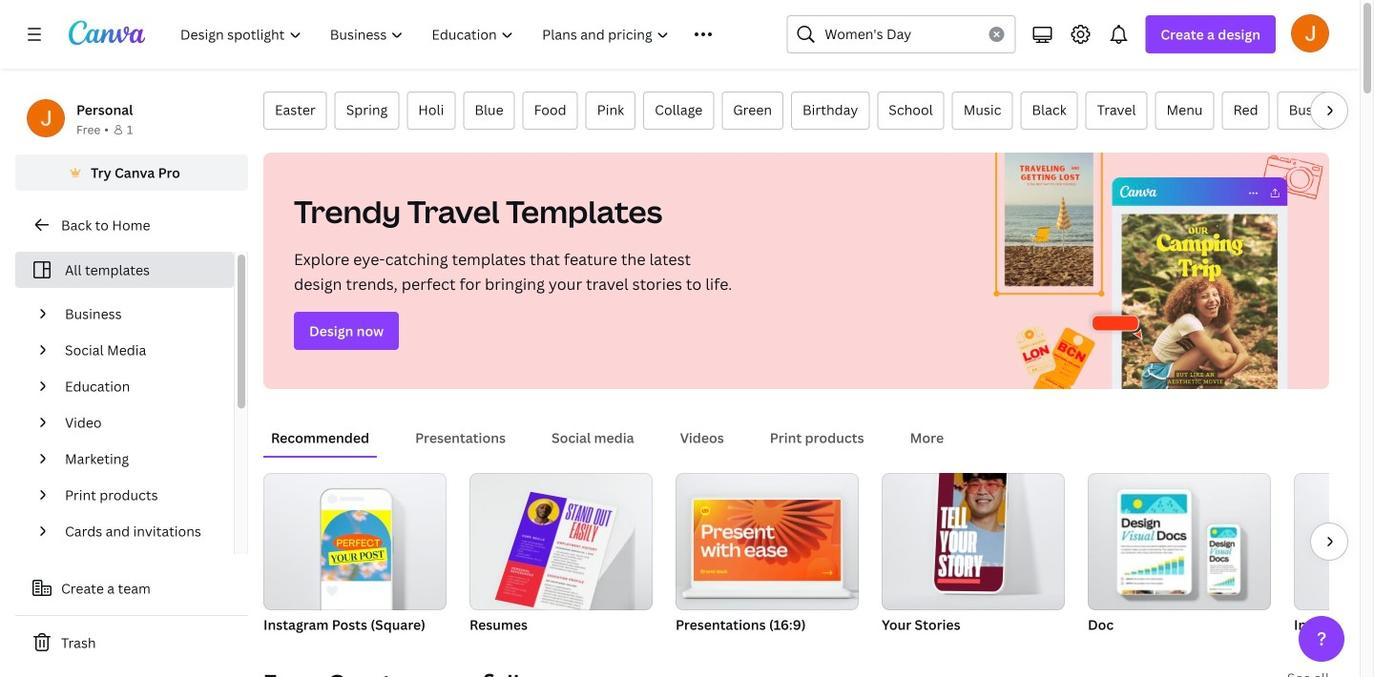 Task type: locate. For each thing, give the bounding box(es) containing it.
presentation (16:9) image
[[676, 473, 859, 611], [694, 500, 841, 581]]

jeremy miller image
[[1291, 14, 1329, 52]]

your story image
[[934, 462, 1007, 592], [882, 473, 1065, 611]]

doc image
[[1088, 473, 1271, 611], [1088, 473, 1271, 611]]

None search field
[[787, 15, 1016, 53]]

resume image
[[470, 473, 653, 611], [495, 492, 618, 619]]

instagram post (square) image
[[263, 473, 447, 611], [321, 511, 391, 582]]

top level navigation element
[[168, 15, 741, 53], [168, 15, 741, 53]]



Task type: describe. For each thing, give the bounding box(es) containing it.
Search search field
[[825, 16, 978, 52]]

instagram story image
[[1294, 473, 1374, 611]]

trendy travel templates image
[[974, 153, 1329, 389]]



Task type: vqa. For each thing, say whether or not it's contained in the screenshot.
Presentation (16:9) 'image'
yes



